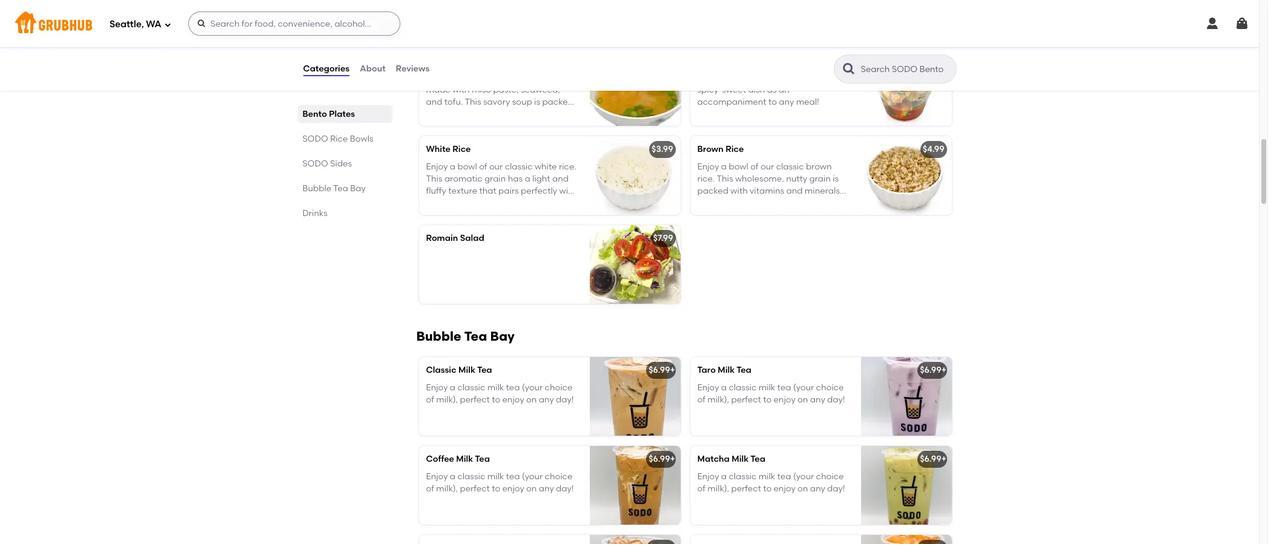 Task type: vqa. For each thing, say whether or not it's contained in the screenshot.
Cakes inside nothing bundt cakes
no



Task type: describe. For each thing, give the bounding box(es) containing it.
flavor
[[445, 109, 468, 120]]

plates
[[329, 109, 355, 119]]

to for taro milk tea
[[763, 395, 772, 405]]

any inside enjoy a traditional japanese soup made with miso paste, seaweed, and tofu. this savory soup is packed with flavor and sure to please any palate.
[[548, 109, 563, 120]]

$6.99 + for taro milk tea
[[920, 365, 946, 376]]

sodo rice bowls
[[302, 134, 373, 144]]

choice for taro milk tea
[[816, 382, 844, 393]]

a for matcha
[[721, 471, 727, 482]]

bento plates
[[302, 109, 355, 119]]

milk), for classic
[[436, 395, 458, 405]]

bowls
[[350, 134, 373, 144]]

any inside a classic korean side dish. enjoy this spicy-sweet dish as an accompaniment to any meal!
[[779, 97, 794, 107]]

bento plates tab
[[302, 108, 387, 121]]

to for matcha milk tea
[[763, 484, 772, 494]]

soup
[[447, 55, 468, 66]]

classic for coffee milk tea
[[457, 471, 485, 482]]

dish
[[748, 85, 765, 95]]

of for coffee milk tea
[[426, 484, 434, 494]]

brown rice image
[[861, 136, 952, 215]]

classic milk tea image
[[590, 357, 680, 436]]

coffee milk tea
[[426, 454, 490, 465]]

day! for matcha milk tea
[[827, 484, 845, 494]]

tea for taro milk tea
[[777, 382, 791, 393]]

1 horizontal spatial bubble tea bay
[[416, 329, 515, 344]]

+ for matcha milk tea
[[941, 454, 946, 465]]

seattle,
[[110, 19, 144, 29]]

sodo for sodo sides
[[302, 159, 328, 169]]

side
[[767, 72, 783, 83]]

miso
[[472, 85, 491, 95]]

any for coffee milk tea
[[539, 484, 554, 494]]

this
[[465, 97, 481, 107]]

classic
[[426, 365, 456, 376]]

categories button
[[302, 47, 350, 91]]

a for taro
[[721, 382, 727, 393]]

traditional
[[457, 72, 500, 83]]

enjoy a classic milk tea (your choice of milk), perfect to enjoy on any day! for taro milk tea
[[697, 382, 845, 405]]

enjoy a classic milk tea (your choice of milk), perfect to enjoy on any day! for classic milk tea
[[426, 382, 574, 405]]

day! for coffee milk tea
[[556, 484, 574, 494]]

enjoy for coffee milk tea
[[426, 471, 448, 482]]

1 horizontal spatial soup
[[546, 72, 566, 83]]

a
[[697, 72, 703, 83]]

reviews button
[[395, 47, 430, 91]]

about
[[360, 63, 385, 74]]

enjoy for matcha milk tea
[[774, 484, 796, 494]]

+ for classic milk tea
[[670, 365, 675, 376]]

classic milk tea
[[426, 365, 492, 376]]

$7.99
[[653, 233, 673, 244]]

enjoy for miso soup
[[426, 72, 448, 83]]

a for miso
[[450, 72, 455, 83]]

coffee milk tea image
[[590, 446, 680, 525]]

romain salad
[[426, 233, 484, 244]]

perfect for taro milk tea
[[731, 395, 761, 405]]

0 horizontal spatial svg image
[[197, 19, 206, 28]]

tea for matcha milk tea
[[750, 454, 765, 465]]

packed
[[542, 97, 573, 107]]

enjoy for coffee milk tea
[[502, 484, 524, 494]]

korean
[[735, 72, 765, 83]]

bubble inside bubble tea bay tab
[[302, 183, 331, 194]]

any for classic milk tea
[[539, 395, 554, 405]]

any for taro milk tea
[[810, 395, 825, 405]]

to for classic milk tea
[[492, 395, 500, 405]]

perfect for matcha milk tea
[[731, 484, 761, 494]]

bay inside bubble tea bay tab
[[350, 183, 366, 194]]

matcha milk tea
[[697, 454, 765, 465]]

tea for classic milk tea
[[506, 382, 520, 393]]

+ for coffee milk tea
[[670, 454, 675, 465]]

enjoy for matcha milk tea
[[697, 471, 719, 482]]

thai milk tea image
[[861, 536, 952, 544]]

0 horizontal spatial and
[[426, 97, 442, 107]]

cucumber
[[697, 55, 741, 66]]

cucumber kimchi
[[697, 55, 772, 66]]

rice inside tab
[[330, 134, 348, 144]]

choice for classic milk tea
[[545, 382, 572, 393]]

rice for brown
[[726, 144, 744, 155]]

brown
[[697, 144, 724, 155]]

milk for coffee
[[456, 454, 473, 465]]

drinks
[[302, 208, 328, 219]]

choice for coffee milk tea
[[545, 471, 572, 482]]

search icon image
[[841, 62, 856, 76]]

1 horizontal spatial svg image
[[1205, 16, 1220, 31]]

reviews
[[396, 63, 430, 74]]

(your for classic milk tea
[[522, 382, 543, 393]]

1 vertical spatial and
[[470, 109, 487, 120]]

made
[[426, 85, 450, 95]]

rice for white
[[453, 144, 471, 155]]

milk for classic
[[458, 365, 475, 376]]

white
[[426, 144, 451, 155]]

$6.99 + for classic milk tea
[[649, 365, 675, 376]]

paste,
[[493, 85, 519, 95]]

milk for classic milk tea
[[487, 382, 504, 393]]

enjoy a classic milk tea (your choice of milk), perfect to enjoy on any day! for matcha milk tea
[[697, 471, 845, 494]]

to for coffee milk tea
[[492, 484, 500, 494]]

palate.
[[426, 122, 455, 132]]

white rice
[[426, 144, 471, 155]]

to inside enjoy a traditional japanese soup made with miso paste, seaweed, and tofu. this savory soup is packed with flavor and sure to please any palate.
[[508, 109, 517, 120]]

sodo sides tab
[[302, 157, 387, 170]]

classic for matcha milk tea
[[729, 471, 757, 482]]

wa
[[146, 19, 161, 29]]



Task type: locate. For each thing, give the bounding box(es) containing it.
0 horizontal spatial bubble tea bay
[[302, 183, 366, 194]]

tea up classic milk tea
[[464, 329, 487, 344]]

tea right "matcha"
[[750, 454, 765, 465]]

cucumber kimchi image
[[861, 47, 952, 126]]

on for matcha milk tea
[[798, 484, 808, 494]]

to
[[768, 97, 777, 107], [508, 109, 517, 120], [492, 395, 500, 405], [763, 395, 772, 405], [492, 484, 500, 494], [763, 484, 772, 494]]

romain
[[426, 233, 458, 244]]

0 vertical spatial bay
[[350, 183, 366, 194]]

milk right coffee
[[456, 454, 473, 465]]

bubble tea bay tab
[[302, 182, 387, 195]]

classic down matcha milk tea
[[729, 471, 757, 482]]

a classic korean side dish. enjoy this spicy-sweet dish as an accompaniment to any meal!
[[697, 72, 845, 107]]

bay
[[350, 183, 366, 194], [490, 329, 515, 344]]

tea
[[333, 183, 348, 194], [464, 329, 487, 344], [477, 365, 492, 376], [736, 365, 751, 376], [475, 454, 490, 465], [750, 454, 765, 465]]

accompaniment
[[697, 97, 766, 107]]

milk for taro
[[718, 365, 735, 376]]

1 vertical spatial bay
[[490, 329, 515, 344]]

sodo down bento
[[302, 134, 328, 144]]

soup left is
[[512, 97, 532, 107]]

of down taro
[[697, 395, 705, 405]]

1 horizontal spatial and
[[470, 109, 487, 120]]

$6.99 for coffee milk tea
[[649, 454, 670, 465]]

milk), for taro
[[707, 395, 729, 405]]

a down matcha milk tea
[[721, 471, 727, 482]]

a down taro milk tea
[[721, 382, 727, 393]]

$4.99
[[923, 144, 944, 155]]

brown sugar milk tea image
[[590, 536, 680, 544]]

Search SODO Bento search field
[[860, 64, 952, 75]]

japanese
[[502, 72, 544, 83]]

seaweed,
[[521, 85, 560, 95]]

drinks tab
[[302, 207, 387, 220]]

milk for coffee milk tea
[[487, 471, 504, 482]]

0 horizontal spatial bubble
[[302, 183, 331, 194]]

any
[[779, 97, 794, 107], [548, 109, 563, 120], [539, 395, 554, 405], [810, 395, 825, 405], [539, 484, 554, 494], [810, 484, 825, 494]]

milk), down taro milk tea
[[707, 395, 729, 405]]

$3.99 for a classic korean side dish. enjoy this spicy-sweet dish as an accompaniment to any meal!
[[923, 55, 944, 66]]

rice right white
[[453, 144, 471, 155]]

enjoy a classic milk tea (your choice of milk), perfect to enjoy on any day! for coffee milk tea
[[426, 471, 574, 494]]

tea for coffee milk tea
[[475, 454, 490, 465]]

$6.99 + for matcha milk tea
[[920, 454, 946, 465]]

of down "matcha"
[[697, 484, 705, 494]]

sodo for sodo rice bowls
[[302, 134, 328, 144]]

1 horizontal spatial with
[[452, 85, 470, 95]]

$3.99
[[652, 55, 673, 66], [923, 55, 944, 66], [652, 144, 673, 155]]

and down the this
[[470, 109, 487, 120]]

0 vertical spatial soup
[[546, 72, 566, 83]]

tea for taro milk tea
[[736, 365, 751, 376]]

milk), for coffee
[[436, 484, 458, 494]]

with up palate.
[[426, 109, 443, 120]]

of down classic
[[426, 395, 434, 405]]

sodo left sides
[[302, 159, 328, 169]]

1 vertical spatial sodo
[[302, 159, 328, 169]]

enjoy for classic milk tea
[[502, 395, 524, 405]]

tea for matcha milk tea
[[777, 471, 791, 482]]

miso soup
[[426, 55, 468, 66]]

miso soup image
[[590, 47, 680, 126]]

0 horizontal spatial rice
[[330, 134, 348, 144]]

brown rice
[[697, 144, 744, 155]]

of
[[426, 395, 434, 405], [697, 395, 705, 405], [426, 484, 434, 494], [697, 484, 705, 494]]

bubble tea bay down sodo sides
[[302, 183, 366, 194]]

1 horizontal spatial rice
[[453, 144, 471, 155]]

this
[[830, 72, 845, 83]]

on for coffee milk tea
[[526, 484, 537, 494]]

of for matcha milk tea
[[697, 484, 705, 494]]

tea inside bubble tea bay tab
[[333, 183, 348, 194]]

enjoy for taro milk tea
[[774, 395, 796, 405]]

enjoy a traditional japanese soup made with miso paste, seaweed, and tofu. this savory soup is packed with flavor and sure to please any palate.
[[426, 72, 573, 132]]

romain salad image
[[590, 225, 680, 304]]

rice right brown
[[726, 144, 744, 155]]

of down coffee
[[426, 484, 434, 494]]

1 vertical spatial bubble tea bay
[[416, 329, 515, 344]]

0 vertical spatial bubble
[[302, 183, 331, 194]]

a down coffee milk tea
[[450, 471, 455, 482]]

enjoy
[[426, 72, 448, 83], [806, 72, 828, 83], [426, 382, 448, 393], [697, 382, 719, 393], [426, 471, 448, 482], [697, 471, 719, 482]]

is
[[534, 97, 540, 107]]

$6.99 for classic milk tea
[[649, 365, 670, 376]]

+ for taro milk tea
[[941, 365, 946, 376]]

on
[[526, 395, 537, 405], [798, 395, 808, 405], [526, 484, 537, 494], [798, 484, 808, 494]]

tofu.
[[444, 97, 463, 107]]

milk right "matcha"
[[732, 454, 749, 465]]

matcha milk tea image
[[861, 446, 952, 525]]

to inside a classic korean side dish. enjoy this spicy-sweet dish as an accompaniment to any meal!
[[768, 97, 777, 107]]

+
[[670, 365, 675, 376], [941, 365, 946, 376], [670, 454, 675, 465], [941, 454, 946, 465]]

milk), down "matcha"
[[707, 484, 729, 494]]

(your for taro milk tea
[[793, 382, 814, 393]]

main navigation navigation
[[0, 0, 1259, 47]]

bubble up classic
[[416, 329, 461, 344]]

classic down coffee milk tea
[[457, 471, 485, 482]]

an
[[779, 85, 789, 95]]

classic down classic milk tea
[[457, 382, 485, 393]]

enjoy down classic
[[426, 382, 448, 393]]

bay up classic milk tea
[[490, 329, 515, 344]]

tea for coffee milk tea
[[506, 471, 520, 482]]

as
[[767, 85, 777, 95]]

$6.99 for taro milk tea
[[920, 365, 941, 376]]

$3.99 for enjoy a traditional japanese soup made with miso paste, seaweed, and tofu. this savory soup is packed with flavor and sure to please any palate.
[[652, 55, 673, 66]]

tea for classic milk tea
[[477, 365, 492, 376]]

kimchi
[[743, 55, 772, 66]]

(your for coffee milk tea
[[522, 471, 543, 482]]

tea right classic
[[477, 365, 492, 376]]

enjoy down "matcha"
[[697, 471, 719, 482]]

$6.99 for matcha milk tea
[[920, 454, 941, 465]]

0 vertical spatial bubble tea bay
[[302, 183, 366, 194]]

enjoy
[[502, 395, 524, 405], [774, 395, 796, 405], [502, 484, 524, 494], [774, 484, 796, 494]]

a
[[450, 72, 455, 83], [450, 382, 455, 393], [721, 382, 727, 393], [450, 471, 455, 482], [721, 471, 727, 482]]

svg image
[[164, 21, 171, 28]]

enjoy down taro
[[697, 382, 719, 393]]

milk
[[487, 382, 504, 393], [759, 382, 775, 393], [487, 471, 504, 482], [759, 471, 775, 482]]

tea right coffee
[[475, 454, 490, 465]]

1 horizontal spatial bay
[[490, 329, 515, 344]]

sodo rice bowls tab
[[302, 133, 387, 145]]

of for classic milk tea
[[426, 395, 434, 405]]

enjoy up made
[[426, 72, 448, 83]]

coffee
[[426, 454, 454, 465]]

0 horizontal spatial with
[[426, 109, 443, 120]]

classic for classic milk tea
[[457, 382, 485, 393]]

milk right taro
[[718, 365, 735, 376]]

enjoy down coffee
[[426, 471, 448, 482]]

seattle, wa
[[110, 19, 161, 29]]

bubble up drinks
[[302, 183, 331, 194]]

1 vertical spatial soup
[[512, 97, 532, 107]]

milk
[[458, 365, 475, 376], [718, 365, 735, 376], [456, 454, 473, 465], [732, 454, 749, 465]]

0 vertical spatial sodo
[[302, 134, 328, 144]]

milk for taro milk tea
[[759, 382, 775, 393]]

enjoy a classic milk tea (your choice of milk), perfect to enjoy on any day! down matcha milk tea
[[697, 471, 845, 494]]

sweet
[[722, 85, 746, 95]]

tea
[[506, 382, 520, 393], [777, 382, 791, 393], [506, 471, 520, 482], [777, 471, 791, 482]]

rice
[[330, 134, 348, 144], [453, 144, 471, 155], [726, 144, 744, 155]]

milk for matcha milk tea
[[759, 471, 775, 482]]

tea down sides
[[333, 183, 348, 194]]

of for taro milk tea
[[697, 395, 705, 405]]

enjoy for taro milk tea
[[697, 382, 719, 393]]

a down soup
[[450, 72, 455, 83]]

perfect down classic milk tea
[[460, 395, 490, 405]]

bubble tea bay inside tab
[[302, 183, 366, 194]]

on for classic milk tea
[[526, 395, 537, 405]]

1 horizontal spatial bubble
[[416, 329, 461, 344]]

milk), down coffee
[[436, 484, 458, 494]]

day! for classic milk tea
[[556, 395, 574, 405]]

meal!
[[796, 97, 819, 107]]

and down made
[[426, 97, 442, 107]]

day!
[[556, 395, 574, 405], [827, 395, 845, 405], [556, 484, 574, 494], [827, 484, 845, 494]]

dish.
[[785, 72, 804, 83]]

perfect down coffee milk tea
[[460, 484, 490, 494]]

Search for food, convenience, alcohol... search field
[[188, 12, 400, 36]]

perfect down taro milk tea
[[731, 395, 761, 405]]

1 sodo from the top
[[302, 134, 328, 144]]

sodo
[[302, 134, 328, 144], [302, 159, 328, 169]]

soup
[[546, 72, 566, 83], [512, 97, 532, 107]]

spicy-
[[697, 85, 722, 95]]

2 sodo from the top
[[302, 159, 328, 169]]

sodo sides
[[302, 159, 352, 169]]

white rice image
[[590, 136, 680, 215]]

choice for matcha milk tea
[[816, 471, 844, 482]]

miso
[[426, 55, 445, 66]]

milk right classic
[[458, 365, 475, 376]]

enjoy a classic milk tea (your choice of milk), perfect to enjoy on any day! down coffee milk tea
[[426, 471, 574, 494]]

0 vertical spatial and
[[426, 97, 442, 107]]

bubble
[[302, 183, 331, 194], [416, 329, 461, 344]]

0 horizontal spatial bay
[[350, 183, 366, 194]]

taro milk tea image
[[861, 357, 952, 436]]

bay down sodo sides tab
[[350, 183, 366, 194]]

perfect down matcha milk tea
[[731, 484, 761, 494]]

enjoy a classic milk tea (your choice of milk), perfect to enjoy on any day! down classic milk tea
[[426, 382, 574, 405]]

matcha
[[697, 454, 730, 465]]

enjoy for classic milk tea
[[426, 382, 448, 393]]

a down classic milk tea
[[450, 382, 455, 393]]

day! for taro milk tea
[[827, 395, 845, 405]]

a inside enjoy a traditional japanese soup made with miso paste, seaweed, and tofu. this savory soup is packed with flavor and sure to please any palate.
[[450, 72, 455, 83]]

bento
[[302, 109, 327, 119]]

bubble tea bay up classic milk tea
[[416, 329, 515, 344]]

on for taro milk tea
[[798, 395, 808, 405]]

milk for matcha
[[732, 454, 749, 465]]

about button
[[359, 47, 386, 91]]

(your for matcha milk tea
[[793, 471, 814, 482]]

(your
[[522, 382, 543, 393], [793, 382, 814, 393], [522, 471, 543, 482], [793, 471, 814, 482]]

salad
[[460, 233, 484, 244]]

with up tofu.
[[452, 85, 470, 95]]

tea right taro
[[736, 365, 751, 376]]

2 horizontal spatial rice
[[726, 144, 744, 155]]

perfect for coffee milk tea
[[460, 484, 490, 494]]

classic down taro milk tea
[[729, 382, 757, 393]]

enjoy a classic milk tea (your choice of milk), perfect to enjoy on any day! down taro milk tea
[[697, 382, 845, 405]]

1 vertical spatial bubble
[[416, 329, 461, 344]]

$6.99
[[649, 365, 670, 376], [920, 365, 941, 376], [649, 454, 670, 465], [920, 454, 941, 465]]

sides
[[330, 159, 352, 169]]

and
[[426, 97, 442, 107], [470, 109, 487, 120]]

sure
[[489, 109, 506, 120]]

bubble tea bay
[[302, 183, 366, 194], [416, 329, 515, 344]]

a for coffee
[[450, 471, 455, 482]]

enjoy inside a classic korean side dish. enjoy this spicy-sweet dish as an accompaniment to any meal!
[[806, 72, 828, 83]]

enjoy inside enjoy a traditional japanese soup made with miso paste, seaweed, and tofu. this savory soup is packed with flavor and sure to please any palate.
[[426, 72, 448, 83]]

rice left bowls
[[330, 134, 348, 144]]

a for classic
[[450, 382, 455, 393]]

classic
[[705, 72, 733, 83], [457, 382, 485, 393], [729, 382, 757, 393], [457, 471, 485, 482], [729, 471, 757, 482]]

enjoy a classic milk tea (your choice of milk), perfect to enjoy on any day!
[[426, 382, 574, 405], [697, 382, 845, 405], [426, 471, 574, 494], [697, 471, 845, 494]]

svg image
[[1205, 16, 1220, 31], [1235, 16, 1249, 31], [197, 19, 206, 28]]

classic inside a classic korean side dish. enjoy this spicy-sweet dish as an accompaniment to any meal!
[[705, 72, 733, 83]]

with
[[452, 85, 470, 95], [426, 109, 443, 120]]

milk), down classic
[[436, 395, 458, 405]]

classic for taro milk tea
[[729, 382, 757, 393]]

perfect for classic milk tea
[[460, 395, 490, 405]]

categories
[[303, 63, 350, 74]]

milk),
[[436, 395, 458, 405], [707, 395, 729, 405], [436, 484, 458, 494], [707, 484, 729, 494]]

savory
[[483, 97, 510, 107]]

soup up seaweed,
[[546, 72, 566, 83]]

classic up the spicy-
[[705, 72, 733, 83]]

1 vertical spatial with
[[426, 109, 443, 120]]

$6.99 + for coffee milk tea
[[649, 454, 675, 465]]

2 horizontal spatial svg image
[[1235, 16, 1249, 31]]

0 horizontal spatial soup
[[512, 97, 532, 107]]

taro milk tea
[[697, 365, 751, 376]]

$6.99 +
[[649, 365, 675, 376], [920, 365, 946, 376], [649, 454, 675, 465], [920, 454, 946, 465]]

any for matcha milk tea
[[810, 484, 825, 494]]

milk), for matcha
[[707, 484, 729, 494]]

please
[[519, 109, 546, 120]]

choice
[[545, 382, 572, 393], [816, 382, 844, 393], [545, 471, 572, 482], [816, 471, 844, 482]]

0 vertical spatial with
[[452, 85, 470, 95]]

taro
[[697, 365, 716, 376]]

perfect
[[460, 395, 490, 405], [731, 395, 761, 405], [460, 484, 490, 494], [731, 484, 761, 494]]

enjoy left this
[[806, 72, 828, 83]]



